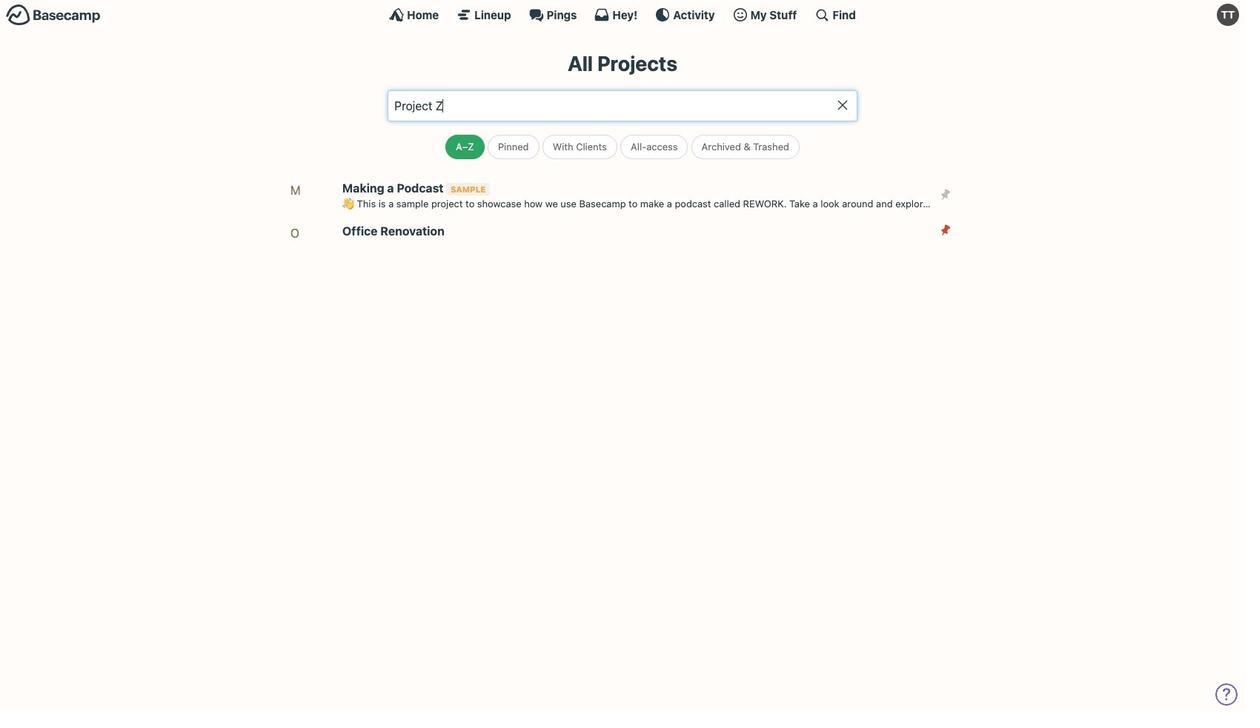 Task type: locate. For each thing, give the bounding box(es) containing it.
navigation
[[231, 129, 1014, 159]]

main element
[[0, 0, 1245, 29]]

Find a project… text field
[[388, 91, 858, 122]]

terry turtle image
[[1217, 4, 1240, 26]]



Task type: vqa. For each thing, say whether or not it's contained in the screenshot.
Switch accounts IMAGE
yes



Task type: describe. For each thing, give the bounding box(es) containing it.
keyboard shortcut: ⌘ + / image
[[815, 7, 830, 22]]

switch accounts image
[[6, 4, 101, 27]]



